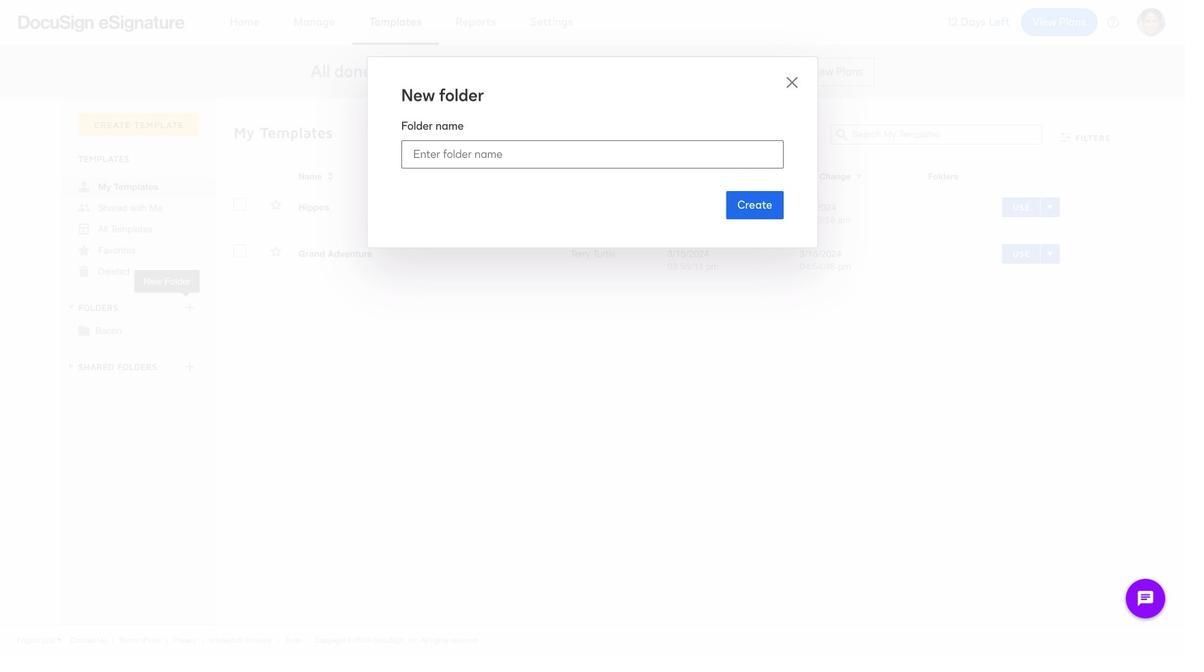 Task type: describe. For each thing, give the bounding box(es) containing it.
more info region
[[0, 625, 1185, 655]]

star filled image
[[78, 245, 90, 256]]

add hippos to favorites image
[[270, 199, 281, 211]]

folder image
[[78, 325, 90, 336]]

shared image
[[78, 202, 90, 214]]

add grand adventure to favorites image
[[270, 246, 281, 257]]

user image
[[78, 181, 90, 193]]



Task type: vqa. For each thing, say whether or not it's contained in the screenshot.
Search My Templates "text box"
yes



Task type: locate. For each thing, give the bounding box(es) containing it.
view folders image
[[66, 301, 77, 313]]

trash image
[[78, 266, 90, 277]]

Enter folder name text field
[[402, 141, 783, 168]]

templates image
[[78, 224, 90, 235]]

docusign esignature image
[[18, 15, 185, 32]]

Search My Templates text field
[[853, 126, 1042, 144]]



